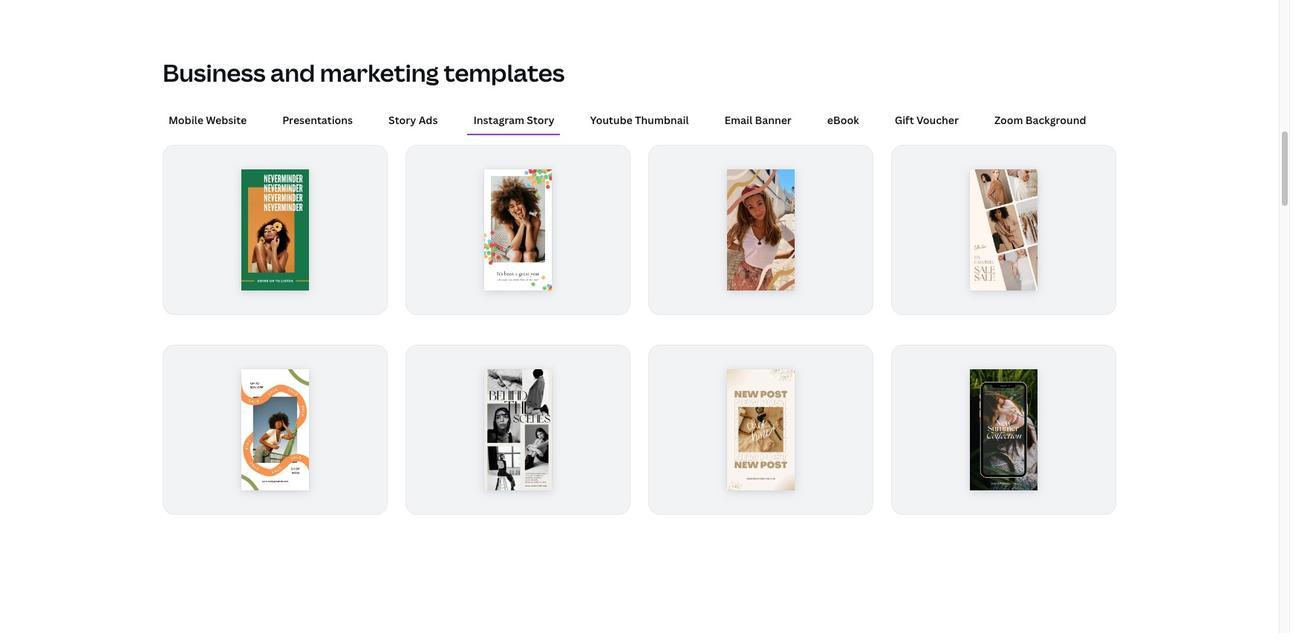 Task type: locate. For each thing, give the bounding box(es) containing it.
templates
[[444, 57, 565, 89]]

green and orange woman musicians instagram story set image
[[241, 170, 309, 290]]

mobile website
[[169, 113, 247, 127]]

instagram story button
[[468, 106, 561, 134]]

orange modern aesthetic sale promo fashion shop instagram story image
[[241, 369, 309, 490]]

story left ads
[[389, 113, 416, 127]]

instagram story
[[474, 113, 555, 127]]

1 story from the left
[[389, 113, 416, 127]]

1 horizontal spatial story
[[527, 113, 555, 127]]

0 horizontal spatial story
[[389, 113, 416, 127]]

youtube thumbnail
[[590, 113, 689, 127]]

gift voucher
[[895, 113, 959, 127]]

white black minimalist new summer collection instagram story image
[[970, 369, 1038, 490]]

marketing
[[320, 57, 439, 89]]

presentations button
[[277, 106, 359, 134]]

beige and brown beauty new post your story image
[[727, 369, 795, 490]]

banner
[[755, 113, 792, 127]]

email
[[725, 113, 753, 127]]

ebook button
[[822, 106, 865, 134]]

brown simple promotion instagram story image
[[970, 170, 1038, 290]]

youtube thumbnail button
[[584, 106, 695, 134]]

email banner
[[725, 113, 792, 127]]

mobile website button
[[163, 106, 253, 134]]

brown and cream outline handdrawn instagram story image
[[727, 170, 795, 290]]

background
[[1026, 113, 1087, 127]]

story
[[389, 113, 416, 127], [527, 113, 555, 127]]

white and black polka party new year instagram story image
[[484, 170, 552, 290]]

story right instagram
[[527, 113, 555, 127]]

business
[[163, 57, 266, 89]]

story ads button
[[383, 106, 444, 134]]

2 story from the left
[[527, 113, 555, 127]]

story ads
[[389, 113, 438, 127]]

website
[[206, 113, 247, 127]]

mobile
[[169, 113, 204, 127]]



Task type: vqa. For each thing, say whether or not it's contained in the screenshot.
Gift Voucher
yes



Task type: describe. For each thing, give the bounding box(es) containing it.
youtube
[[590, 113, 633, 127]]

ads
[[419, 113, 438, 127]]

ebook
[[828, 113, 859, 127]]

and
[[270, 57, 315, 89]]

gift
[[895, 113, 914, 127]]

monochrome bold and edgy fashion grid story image
[[484, 369, 552, 490]]

presentations
[[282, 113, 353, 127]]

voucher
[[917, 113, 959, 127]]

email banner button
[[719, 106, 798, 134]]

zoom background button
[[989, 106, 1093, 134]]

business and marketing templates
[[163, 57, 565, 89]]

zoom background
[[995, 113, 1087, 127]]

story inside instagram story button
[[527, 113, 555, 127]]

gift voucher button
[[889, 106, 965, 134]]

instagram
[[474, 113, 525, 127]]

story inside button
[[389, 113, 416, 127]]

thumbnail
[[635, 113, 689, 127]]

zoom
[[995, 113, 1024, 127]]



